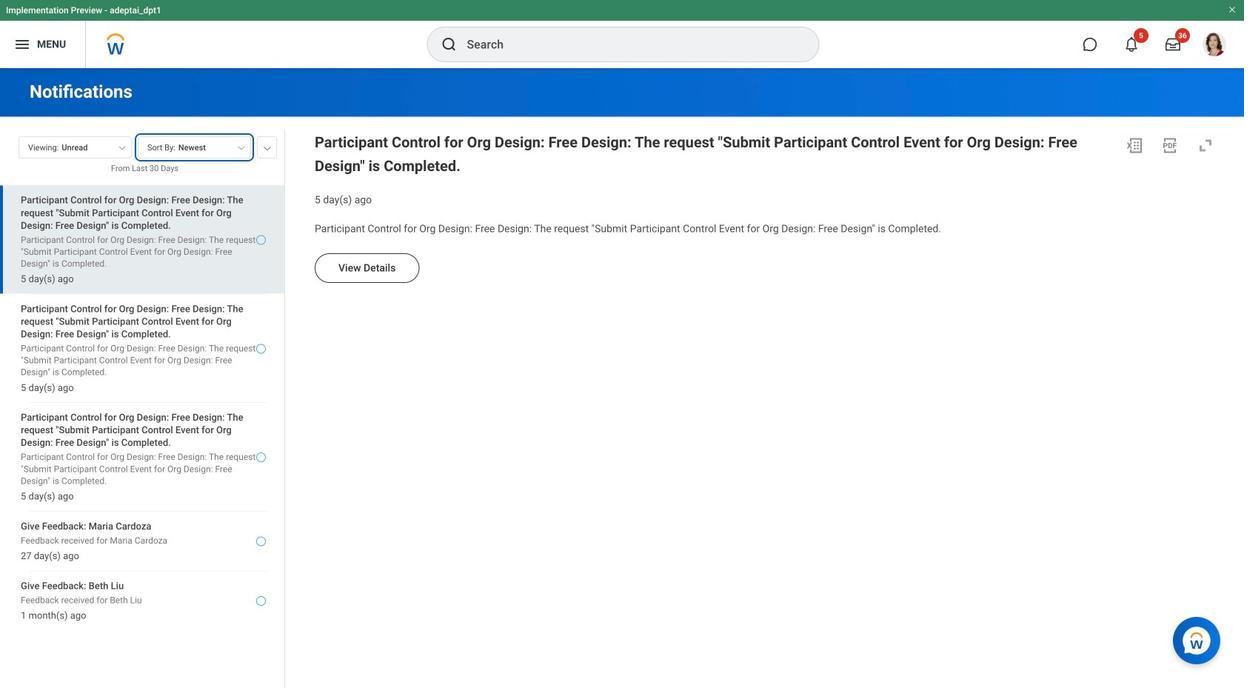 Task type: locate. For each thing, give the bounding box(es) containing it.
close environment banner image
[[1228, 5, 1237, 14]]

3 mark read image from the top
[[256, 537, 266, 546]]

mark read image
[[256, 453, 266, 462]]

view printable version (pdf) image
[[1161, 137, 1179, 154]]

tab panel
[[0, 130, 284, 688]]

export to excel image
[[1126, 137, 1144, 154]]

main content
[[0, 68, 1244, 688]]

mark read image
[[256, 235, 266, 245], [256, 344, 266, 354], [256, 537, 266, 546], [256, 596, 266, 606]]

more image
[[263, 143, 272, 150]]

inbox large image
[[1166, 37, 1181, 52]]

4 mark read image from the top
[[256, 596, 266, 606]]

banner
[[0, 0, 1244, 68]]

profile logan mcneil image
[[1203, 33, 1227, 59]]

region
[[315, 131, 1221, 207]]



Task type: describe. For each thing, give the bounding box(es) containing it.
search image
[[440, 36, 458, 53]]

Search Workday  search field
[[467, 28, 788, 61]]

2 mark read image from the top
[[256, 344, 266, 354]]

fullscreen image
[[1197, 137, 1215, 154]]

1 mark read image from the top
[[256, 235, 266, 245]]

notifications large image
[[1124, 37, 1139, 52]]

justify image
[[13, 36, 31, 53]]

inbox items list box
[[0, 185, 284, 688]]



Task type: vqa. For each thing, say whether or not it's contained in the screenshot.
Export to Excel icon
yes



